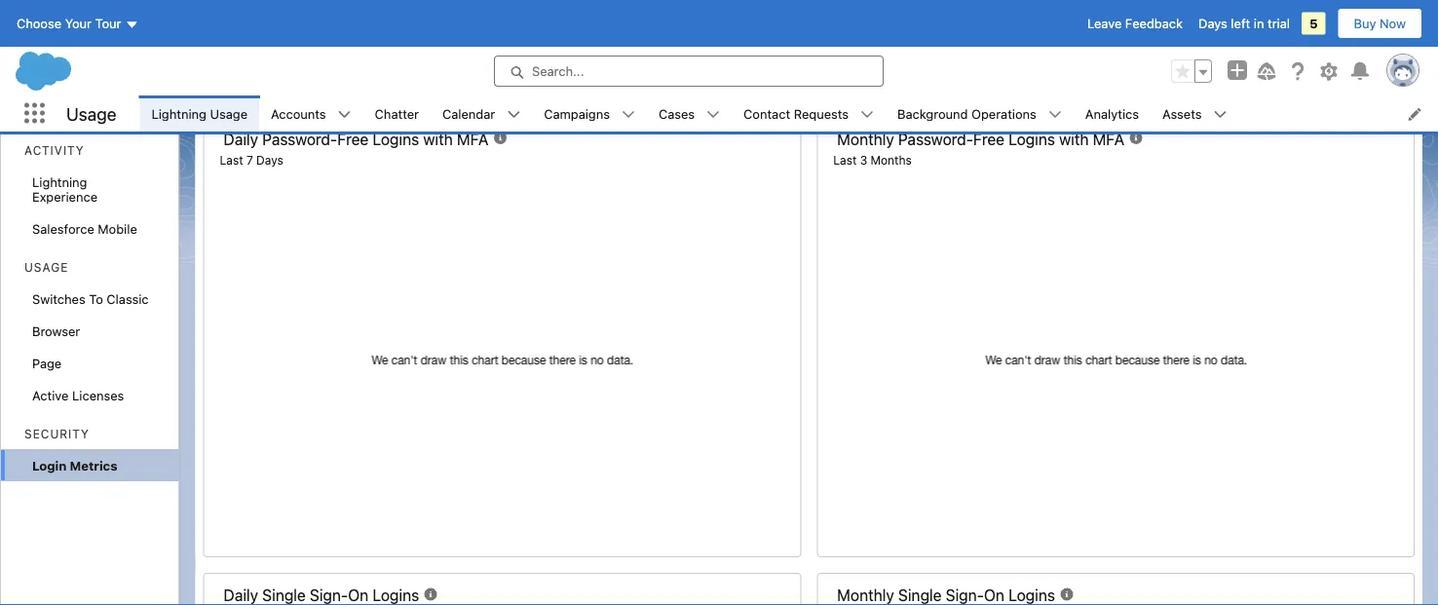 Task type: locate. For each thing, give the bounding box(es) containing it.
2 on from the left
[[985, 587, 1005, 605]]

text default image
[[338, 108, 352, 121], [622, 108, 636, 121], [861, 108, 874, 121], [1049, 108, 1062, 121], [1214, 108, 1228, 121]]

text default image right operations
[[1049, 108, 1062, 121]]

daily for daily single sign-on logins
[[224, 587, 258, 605]]

last left 7
[[220, 153, 243, 167]]

lightning for lightning experience
[[32, 175, 87, 189]]

text default image right assets
[[1214, 108, 1228, 121]]

daily
[[224, 130, 258, 148], [224, 587, 258, 605]]

browser
[[32, 324, 80, 338]]

single
[[263, 587, 306, 605], [899, 587, 942, 605]]

usage up 7
[[210, 106, 248, 121]]

monthly
[[838, 130, 895, 148], [838, 587, 895, 605]]

text default image inside assets list item
[[1214, 108, 1228, 121]]

last 7 days
[[220, 153, 284, 167]]

password- for monthly
[[899, 130, 974, 148]]

1 horizontal spatial sign-
[[946, 587, 985, 605]]

2 text default image from the left
[[622, 108, 636, 121]]

2 mfa from the left
[[1093, 130, 1125, 148]]

usage up switches
[[24, 261, 69, 274]]

mfa down calendar
[[457, 130, 489, 148]]

free
[[338, 130, 369, 148], [974, 130, 1005, 148]]

with for daily password-free logins with mfa
[[423, 130, 453, 148]]

campaigns list item
[[533, 96, 647, 132]]

search... button
[[494, 56, 884, 87]]

4 text default image from the left
[[1049, 108, 1062, 121]]

licenses
[[72, 388, 124, 403]]

password- for daily
[[263, 130, 338, 148]]

1 mfa from the left
[[457, 130, 489, 148]]

text default image inside accounts list item
[[338, 108, 352, 121]]

list containing lightning usage
[[140, 96, 1439, 132]]

text default image for assets
[[1214, 108, 1228, 121]]

monthly for monthly password-free logins with mfa
[[838, 130, 895, 148]]

switches to classic
[[32, 292, 149, 306]]

0 horizontal spatial with
[[423, 130, 453, 148]]

text default image inside calendar list item
[[507, 108, 521, 121]]

1 horizontal spatial with
[[1060, 130, 1089, 148]]

lightning for lightning usage
[[152, 106, 207, 121]]

usage
[[66, 103, 116, 124], [210, 106, 248, 121], [24, 261, 69, 274]]

text default image left cases 'link'
[[622, 108, 636, 121]]

feedback
[[1126, 16, 1184, 31]]

1 horizontal spatial text default image
[[707, 108, 721, 121]]

last left 3
[[834, 153, 857, 167]]

text default image for background operations
[[1049, 108, 1062, 121]]

login metrics
[[32, 458, 117, 473]]

1 last from the left
[[220, 153, 243, 167]]

1 horizontal spatial on
[[985, 587, 1005, 605]]

1 horizontal spatial mfa
[[1093, 130, 1125, 148]]

1 single from the left
[[263, 587, 306, 605]]

3 text default image from the left
[[861, 108, 874, 121]]

0 horizontal spatial text default image
[[507, 108, 521, 121]]

1 horizontal spatial last
[[834, 153, 857, 167]]

last for monthly password-free logins with mfa
[[834, 153, 857, 167]]

group
[[1172, 59, 1213, 83]]

list
[[140, 96, 1439, 132]]

choose
[[17, 16, 62, 31]]

last 3 months
[[834, 153, 912, 167]]

days
[[1199, 16, 1228, 31], [256, 153, 284, 167]]

1 monthly from the top
[[838, 130, 895, 148]]

2 monthly from the top
[[838, 587, 895, 605]]

lightning
[[152, 106, 207, 121], [32, 175, 87, 189]]

0 vertical spatial daily
[[224, 130, 258, 148]]

1 free from the left
[[338, 130, 369, 148]]

text default image up 3
[[861, 108, 874, 121]]

1 horizontal spatial free
[[974, 130, 1005, 148]]

with down calendar
[[423, 130, 453, 148]]

security
[[24, 428, 89, 441]]

contact
[[744, 106, 791, 121]]

1 vertical spatial lightning
[[32, 175, 87, 189]]

0 horizontal spatial password-
[[263, 130, 338, 148]]

1 daily from the top
[[224, 130, 258, 148]]

sign-
[[310, 587, 348, 605], [946, 587, 985, 605]]

left
[[1232, 16, 1251, 31]]

password- down the background
[[899, 130, 974, 148]]

1 vertical spatial daily
[[224, 587, 258, 605]]

active licenses
[[32, 388, 124, 403]]

password-
[[263, 130, 338, 148], [899, 130, 974, 148]]

days left in trial
[[1199, 16, 1291, 31]]

2 password- from the left
[[899, 130, 974, 148]]

2 with from the left
[[1060, 130, 1089, 148]]

mfa down 'analytics'
[[1093, 130, 1125, 148]]

choose your tour button
[[16, 8, 140, 39]]

mobile
[[98, 221, 137, 236]]

background operations link
[[886, 96, 1049, 132]]

days right 7
[[256, 153, 284, 167]]

2 sign- from the left
[[946, 587, 985, 605]]

0 horizontal spatial mfa
[[457, 130, 489, 148]]

0 horizontal spatial sign-
[[310, 587, 348, 605]]

1 text default image from the left
[[507, 108, 521, 121]]

text default image
[[507, 108, 521, 121], [707, 108, 721, 121]]

1 horizontal spatial single
[[899, 587, 942, 605]]

5 text default image from the left
[[1214, 108, 1228, 121]]

2 text default image from the left
[[707, 108, 721, 121]]

last for daily password-free logins with mfa
[[220, 153, 243, 167]]

background
[[898, 106, 969, 121]]

mfa
[[457, 130, 489, 148], [1093, 130, 1125, 148]]

1 with from the left
[[423, 130, 453, 148]]

free for monthly
[[974, 130, 1005, 148]]

buy
[[1355, 16, 1377, 31]]

1 vertical spatial days
[[256, 153, 284, 167]]

campaigns
[[544, 106, 610, 121]]

contact requests
[[744, 106, 849, 121]]

1 vertical spatial monthly
[[838, 587, 895, 605]]

background operations
[[898, 106, 1037, 121]]

text default image right cases
[[707, 108, 721, 121]]

0 horizontal spatial free
[[338, 130, 369, 148]]

campaigns link
[[533, 96, 622, 132]]

on
[[348, 587, 369, 605], [985, 587, 1005, 605]]

2 daily from the top
[[224, 587, 258, 605]]

password- down accounts
[[263, 130, 338, 148]]

with
[[423, 130, 453, 148], [1060, 130, 1089, 148]]

monthly single sign-on logins
[[838, 587, 1056, 605]]

free for daily
[[338, 130, 369, 148]]

classic
[[107, 292, 149, 306]]

1 password- from the left
[[263, 130, 338, 148]]

text default image up daily password-free logins with mfa
[[338, 108, 352, 121]]

1 sign- from the left
[[310, 587, 348, 605]]

text default image inside background operations list item
[[1049, 108, 1062, 121]]

3
[[861, 153, 868, 167]]

lightning usage link
[[140, 96, 259, 132]]

1 on from the left
[[348, 587, 369, 605]]

text default image inside campaigns list item
[[622, 108, 636, 121]]

with down 'analytics'
[[1060, 130, 1089, 148]]

chatter link
[[363, 96, 431, 132]]

0 horizontal spatial last
[[220, 153, 243, 167]]

text default image for contact requests
[[861, 108, 874, 121]]

1 horizontal spatial days
[[1199, 16, 1228, 31]]

2 free from the left
[[974, 130, 1005, 148]]

text default image inside contact requests list item
[[861, 108, 874, 121]]

last
[[220, 153, 243, 167], [834, 153, 857, 167]]

lightning usage
[[152, 106, 248, 121]]

0 vertical spatial monthly
[[838, 130, 895, 148]]

experience
[[32, 189, 98, 204]]

1 text default image from the left
[[338, 108, 352, 121]]

2 single from the left
[[899, 587, 942, 605]]

days left left
[[1199, 16, 1228, 31]]

0 horizontal spatial single
[[263, 587, 306, 605]]

salesforce
[[32, 221, 94, 236]]

leave feedback link
[[1088, 16, 1184, 31]]

1 horizontal spatial lightning
[[152, 106, 207, 121]]

switches
[[32, 292, 86, 306]]

activity
[[24, 144, 84, 157]]

1 horizontal spatial password-
[[899, 130, 974, 148]]

on for monthly single sign-on logins
[[985, 587, 1005, 605]]

0 horizontal spatial on
[[348, 587, 369, 605]]

0 horizontal spatial lightning
[[32, 175, 87, 189]]

text default image right calendar
[[507, 108, 521, 121]]

chatter
[[375, 106, 419, 121]]

text default image inside 'cases' list item
[[707, 108, 721, 121]]

accounts
[[271, 106, 326, 121]]

logins
[[373, 130, 419, 148], [1009, 130, 1056, 148], [373, 587, 419, 605], [1009, 587, 1056, 605]]

2 last from the left
[[834, 153, 857, 167]]

0 vertical spatial lightning
[[152, 106, 207, 121]]

monthly for monthly single sign-on logins
[[838, 587, 895, 605]]

cases list item
[[647, 96, 732, 132]]

lightning inside 'lightning experience'
[[32, 175, 87, 189]]



Task type: vqa. For each thing, say whether or not it's contained in the screenshot.
Daily Password-Free Logins with MFA Last
yes



Task type: describe. For each thing, give the bounding box(es) containing it.
in
[[1255, 16, 1265, 31]]

accounts list item
[[259, 96, 363, 132]]

analytics link
[[1074, 96, 1151, 132]]

your
[[65, 16, 92, 31]]

text default image for accounts
[[338, 108, 352, 121]]

salesforce mobile
[[32, 221, 137, 236]]

calendar list item
[[431, 96, 533, 132]]

daily password-free logins with mfa
[[224, 130, 489, 148]]

text default image for cases
[[707, 108, 721, 121]]

metrics
[[70, 458, 117, 473]]

login
[[32, 458, 67, 473]]

mfa for daily password-free logins with mfa
[[457, 130, 489, 148]]

page
[[32, 356, 62, 370]]

daily single sign-on logins
[[224, 587, 419, 605]]

calendar
[[443, 106, 496, 121]]

leave
[[1088, 16, 1122, 31]]

search...
[[532, 64, 584, 78]]

buy now
[[1355, 16, 1407, 31]]

text default image for campaigns
[[622, 108, 636, 121]]

single for daily
[[263, 587, 306, 605]]

on for daily single sign-on logins
[[348, 587, 369, 605]]

buy now button
[[1338, 8, 1423, 39]]

5
[[1310, 16, 1319, 31]]

daily for daily password-free logins with mfa
[[224, 130, 258, 148]]

monthly password-free logins with mfa
[[838, 130, 1125, 148]]

with for monthly password-free logins with mfa
[[1060, 130, 1089, 148]]

0 vertical spatial days
[[1199, 16, 1228, 31]]

operations
[[972, 106, 1037, 121]]

to
[[89, 292, 103, 306]]

choose your tour
[[17, 16, 121, 31]]

cases
[[659, 106, 695, 121]]

requests
[[794, 106, 849, 121]]

leave feedback
[[1088, 16, 1184, 31]]

contact requests link
[[732, 96, 861, 132]]

trial
[[1268, 16, 1291, 31]]

7
[[247, 153, 253, 167]]

assets
[[1163, 106, 1203, 121]]

analytics
[[1086, 106, 1140, 121]]

sign- for daily
[[310, 587, 348, 605]]

calendar link
[[431, 96, 507, 132]]

assets list item
[[1151, 96, 1240, 132]]

usage up activity
[[66, 103, 116, 124]]

background operations list item
[[886, 96, 1074, 132]]

0 horizontal spatial days
[[256, 153, 284, 167]]

contact requests list item
[[732, 96, 886, 132]]

cases link
[[647, 96, 707, 132]]

text default image for calendar
[[507, 108, 521, 121]]

assets link
[[1151, 96, 1214, 132]]

single for monthly
[[899, 587, 942, 605]]

now
[[1381, 16, 1407, 31]]

mfa for monthly password-free logins with mfa
[[1093, 130, 1125, 148]]

active
[[32, 388, 69, 403]]

accounts link
[[259, 96, 338, 132]]

lightning experience
[[32, 175, 98, 204]]

tour
[[95, 16, 121, 31]]

months
[[871, 153, 912, 167]]

sign- for monthly
[[946, 587, 985, 605]]



